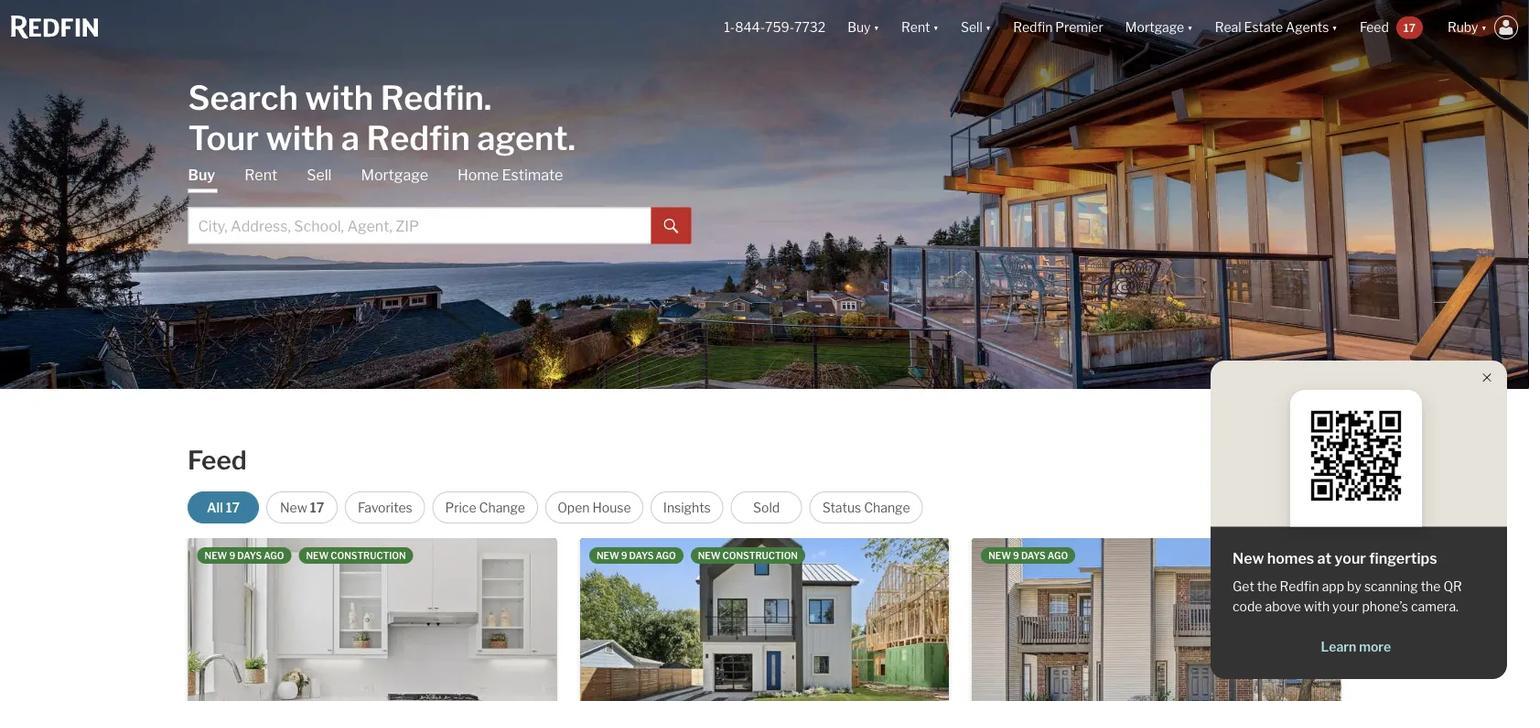 Task type: locate. For each thing, give the bounding box(es) containing it.
▾ for buy ▾
[[874, 20, 880, 35]]

a
[[341, 118, 360, 158]]

new construction down sold radio
[[698, 550, 798, 561]]

1 change from the left
[[479, 500, 525, 515]]

ruby ▾
[[1448, 20, 1488, 35]]

redfin up "mortgage" link
[[367, 118, 470, 158]]

1 vertical spatial new
[[1233, 550, 1265, 568]]

6 ▾ from the left
[[1482, 20, 1488, 35]]

your inside get the redfin app by scanning the qr code above with your phone's camera.
[[1333, 599, 1360, 615]]

2 vertical spatial redfin
[[1280, 579, 1320, 595]]

844-
[[735, 20, 765, 35]]

17 left favorites
[[310, 500, 324, 515]]

2 horizontal spatial new 9 days ago
[[989, 550, 1069, 561]]

your
[[1335, 550, 1367, 568], [1333, 599, 1360, 615]]

redfin inside get the redfin app by scanning the qr code above with your phone's camera.
[[1280, 579, 1320, 595]]

1 new from the left
[[205, 550, 227, 561]]

photo of 1841 river crossing cir unit e, austin, tx 78741 image
[[973, 538, 1342, 701], [1341, 538, 1530, 701]]

change for price change
[[479, 500, 525, 515]]

1 vertical spatial feed
[[188, 445, 247, 476]]

with
[[305, 77, 374, 118], [266, 118, 334, 158], [1305, 599, 1330, 615]]

redfin inside button
[[1014, 20, 1053, 35]]

5 new from the left
[[989, 550, 1012, 561]]

scanning
[[1365, 579, 1419, 595]]

0 horizontal spatial new construction
[[306, 550, 406, 561]]

0 horizontal spatial buy
[[188, 166, 215, 184]]

17 right all
[[226, 500, 240, 515]]

1 horizontal spatial sell
[[961, 20, 983, 35]]

rent inside dropdown button
[[902, 20, 931, 35]]

1 vertical spatial redfin
[[367, 118, 470, 158]]

0 vertical spatial buy
[[848, 20, 871, 35]]

sell right rent ▾
[[961, 20, 983, 35]]

new right all option
[[280, 500, 307, 515]]

1 new construction from the left
[[306, 550, 406, 561]]

1 photo of 2711 stacy ln #1, austin, tx 78704 image from the left
[[580, 538, 949, 701]]

new for 1st photo of 4902 meller gdns #26, austin, tx 78741 from the left
[[205, 550, 227, 561]]

redfin
[[1014, 20, 1053, 35], [367, 118, 470, 158], [1280, 579, 1320, 595]]

▾ left rent ▾
[[874, 20, 880, 35]]

rent
[[902, 20, 931, 35], [245, 166, 278, 184]]

home estimate
[[458, 166, 563, 184]]

1 horizontal spatial construction
[[723, 550, 798, 561]]

mortgage up city, address, school, agent, zip search field
[[361, 166, 428, 184]]

1 horizontal spatial new
[[1233, 550, 1265, 568]]

1 horizontal spatial change
[[864, 500, 911, 515]]

new inside option
[[280, 500, 307, 515]]

fingertips
[[1370, 550, 1438, 568]]

redfin inside search with redfin. tour with a redfin agent.
[[367, 118, 470, 158]]

1 days from the left
[[237, 550, 262, 561]]

0 horizontal spatial sell
[[307, 166, 332, 184]]

2 horizontal spatial 17
[[1404, 21, 1416, 34]]

change
[[479, 500, 525, 515], [864, 500, 911, 515]]

1 vertical spatial buy
[[188, 166, 215, 184]]

buy for buy
[[188, 166, 215, 184]]

change right status
[[864, 500, 911, 515]]

1 horizontal spatial ago
[[656, 550, 676, 561]]

▾ left real
[[1188, 20, 1194, 35]]

1 horizontal spatial feed
[[1360, 20, 1390, 35]]

0 horizontal spatial redfin
[[367, 118, 470, 158]]

1 horizontal spatial buy
[[848, 20, 871, 35]]

3 ago from the left
[[1048, 550, 1069, 561]]

feed up all
[[188, 445, 247, 476]]

redfin.
[[381, 77, 492, 118]]

0 horizontal spatial 17
[[226, 500, 240, 515]]

0 horizontal spatial new 9 days ago
[[205, 550, 284, 561]]

sell
[[961, 20, 983, 35], [307, 166, 332, 184]]

get the redfin app by scanning the qr code above with your phone's camera.
[[1233, 579, 1463, 615]]

buy down tour
[[188, 166, 215, 184]]

1 vertical spatial rent
[[245, 166, 278, 184]]

Favorites radio
[[345, 492, 425, 524]]

3 new from the left
[[597, 550, 620, 561]]

Insights radio
[[651, 492, 724, 524]]

0 horizontal spatial mortgage
[[361, 166, 428, 184]]

2 horizontal spatial ago
[[1048, 550, 1069, 561]]

9
[[229, 550, 235, 561], [621, 550, 628, 561], [1014, 550, 1020, 561]]

City, Address, School, Agent, ZIP search field
[[188, 207, 651, 244]]

7732
[[795, 20, 826, 35]]

redfin up above
[[1280, 579, 1320, 595]]

0 horizontal spatial construction
[[331, 550, 406, 561]]

4 new from the left
[[698, 550, 721, 561]]

feed right agents
[[1360, 20, 1390, 35]]

construction down favorites
[[331, 550, 406, 561]]

1-
[[724, 20, 735, 35]]

days for second the photo of 2711 stacy ln #1, austin, tx 78704 from right
[[630, 550, 654, 561]]

more
[[1360, 640, 1392, 655]]

the up camera.
[[1422, 579, 1441, 595]]

mortgage left real
[[1126, 20, 1185, 35]]

4 ▾ from the left
[[1188, 20, 1194, 35]]

buy inside dropdown button
[[848, 20, 871, 35]]

days for second photo of 1841 river crossing cir unit e, austin, tx 78741 from right
[[1022, 550, 1046, 561]]

2 new construction from the left
[[698, 550, 798, 561]]

days
[[237, 550, 262, 561], [630, 550, 654, 561], [1022, 550, 1046, 561]]

mortgage ▾
[[1126, 20, 1194, 35]]

3 days from the left
[[1022, 550, 1046, 561]]

2 horizontal spatial 9
[[1014, 550, 1020, 561]]

agents
[[1286, 20, 1330, 35]]

1 photo of 4902 meller gdns #26, austin, tx 78741 image from the left
[[188, 538, 557, 701]]

change for status change
[[864, 500, 911, 515]]

2 change from the left
[[864, 500, 911, 515]]

tab list containing buy
[[188, 165, 692, 244]]

▾ right rent ▾
[[986, 20, 992, 35]]

▾
[[874, 20, 880, 35], [933, 20, 939, 35], [986, 20, 992, 35], [1188, 20, 1194, 35], [1333, 20, 1338, 35], [1482, 20, 1488, 35]]

759-
[[765, 20, 795, 35]]

0 vertical spatial feed
[[1360, 20, 1390, 35]]

0 vertical spatial sell
[[961, 20, 983, 35]]

0 horizontal spatial days
[[237, 550, 262, 561]]

open house
[[558, 500, 631, 515]]

open
[[558, 500, 590, 515]]

construction down sold radio
[[723, 550, 798, 561]]

1 horizontal spatial new 9 days ago
[[597, 550, 676, 561]]

status change
[[823, 500, 911, 515]]

new construction
[[306, 550, 406, 561], [698, 550, 798, 561]]

redfin left premier
[[1014, 20, 1053, 35]]

0 horizontal spatial ago
[[264, 550, 284, 561]]

the right get
[[1258, 579, 1278, 595]]

17 inside new option
[[310, 500, 324, 515]]

▾ right ruby
[[1482, 20, 1488, 35]]

1 horizontal spatial mortgage
[[1126, 20, 1185, 35]]

option group
[[188, 492, 924, 524]]

new for new 17
[[280, 500, 307, 515]]

mortgage ▾ button
[[1126, 0, 1194, 55]]

the
[[1258, 579, 1278, 595], [1422, 579, 1441, 595]]

2 9 from the left
[[621, 550, 628, 561]]

new 9 days ago
[[205, 550, 284, 561], [597, 550, 676, 561], [989, 550, 1069, 561]]

your right at
[[1335, 550, 1367, 568]]

new construction down favorites
[[306, 550, 406, 561]]

change inside radio
[[479, 500, 525, 515]]

0 vertical spatial new
[[280, 500, 307, 515]]

change right price
[[479, 500, 525, 515]]

ago
[[264, 550, 284, 561], [656, 550, 676, 561], [1048, 550, 1069, 561]]

1 vertical spatial your
[[1333, 599, 1360, 615]]

photo of 4902 meller gdns #26, austin, tx 78741 image
[[188, 538, 557, 701], [557, 538, 926, 701]]

3 9 from the left
[[1014, 550, 1020, 561]]

sell for sell
[[307, 166, 332, 184]]

new up get
[[1233, 550, 1265, 568]]

new
[[280, 500, 307, 515], [1233, 550, 1265, 568]]

2 photo of 2711 stacy ln #1, austin, tx 78704 image from the left
[[949, 538, 1318, 701]]

buy ▾ button
[[837, 0, 891, 55]]

1 vertical spatial sell
[[307, 166, 332, 184]]

2 horizontal spatial redfin
[[1280, 579, 1320, 595]]

9 for second the photo of 2711 stacy ln #1, austin, tx 78704 from right
[[621, 550, 628, 561]]

3 ▾ from the left
[[986, 20, 992, 35]]

1 construction from the left
[[331, 550, 406, 561]]

mortgage
[[1126, 20, 1185, 35], [361, 166, 428, 184]]

new
[[205, 550, 227, 561], [306, 550, 329, 561], [597, 550, 620, 561], [698, 550, 721, 561], [989, 550, 1012, 561]]

by
[[1348, 579, 1362, 595]]

buy
[[848, 20, 871, 35], [188, 166, 215, 184]]

rent down tour
[[245, 166, 278, 184]]

1 horizontal spatial the
[[1422, 579, 1441, 595]]

feed
[[1360, 20, 1390, 35], [188, 445, 247, 476]]

new for new homes at your fingertips
[[1233, 550, 1265, 568]]

new for second the photo of 2711 stacy ln #1, austin, tx 78704 from right
[[597, 550, 620, 561]]

at
[[1318, 550, 1332, 568]]

1 ▾ from the left
[[874, 20, 880, 35]]

2 days from the left
[[630, 550, 654, 561]]

new for second photo of 1841 river crossing cir unit e, austin, tx 78741 from right
[[989, 550, 1012, 561]]

tab list
[[188, 165, 692, 244]]

all 17
[[207, 500, 240, 515]]

▾ right agents
[[1333, 20, 1338, 35]]

1 horizontal spatial days
[[630, 550, 654, 561]]

photo of 2711 stacy ln #1, austin, tx 78704 image
[[580, 538, 949, 701], [949, 538, 1318, 701]]

0 horizontal spatial the
[[1258, 579, 1278, 595]]

premier
[[1056, 20, 1104, 35]]

get
[[1233, 579, 1255, 595]]

0 vertical spatial mortgage
[[1126, 20, 1185, 35]]

option group containing all
[[188, 492, 924, 524]]

mortgage inside dropdown button
[[1126, 20, 1185, 35]]

1 horizontal spatial redfin
[[1014, 20, 1053, 35]]

17 left ruby
[[1404, 21, 1416, 34]]

0 horizontal spatial 9
[[229, 550, 235, 561]]

1 horizontal spatial rent
[[902, 20, 931, 35]]

▾ left "sell ▾"
[[933, 20, 939, 35]]

1 horizontal spatial new construction
[[698, 550, 798, 561]]

change inside option
[[864, 500, 911, 515]]

0 horizontal spatial new
[[280, 500, 307, 515]]

construction
[[331, 550, 406, 561], [723, 550, 798, 561]]

0 vertical spatial rent
[[902, 20, 931, 35]]

rent right buy ▾ at right
[[902, 20, 931, 35]]

1 horizontal spatial 17
[[310, 500, 324, 515]]

house
[[593, 500, 631, 515]]

rent ▾
[[902, 20, 939, 35]]

All radio
[[188, 492, 259, 524]]

9 for second photo of 1841 river crossing cir unit e, austin, tx 78741 from right
[[1014, 550, 1020, 561]]

2 ago from the left
[[656, 550, 676, 561]]

buy link
[[188, 165, 215, 193]]

sell right rent link
[[307, 166, 332, 184]]

learn
[[1322, 640, 1357, 655]]

rent ▾ button
[[902, 0, 939, 55]]

0 vertical spatial redfin
[[1014, 20, 1053, 35]]

0 horizontal spatial change
[[479, 500, 525, 515]]

2 ▾ from the left
[[933, 20, 939, 35]]

your down by
[[1333, 599, 1360, 615]]

▾ for sell ▾
[[986, 20, 992, 35]]

5 ▾ from the left
[[1333, 20, 1338, 35]]

favorites
[[358, 500, 413, 515]]

2 photo of 1841 river crossing cir unit e, austin, tx 78741 image from the left
[[1341, 538, 1530, 701]]

1 horizontal spatial 9
[[621, 550, 628, 561]]

all
[[207, 500, 223, 515]]

buy right 7732
[[848, 20, 871, 35]]

17 for new 17
[[310, 500, 324, 515]]

17
[[1404, 21, 1416, 34], [226, 500, 240, 515], [310, 500, 324, 515]]

sell inside dropdown button
[[961, 20, 983, 35]]

Open House radio
[[545, 492, 644, 524]]

agent.
[[477, 118, 576, 158]]

17 inside all option
[[226, 500, 240, 515]]

1 vertical spatial mortgage
[[361, 166, 428, 184]]

0 horizontal spatial rent
[[245, 166, 278, 184]]

2 horizontal spatial days
[[1022, 550, 1046, 561]]

real
[[1216, 20, 1242, 35]]



Task type: vqa. For each thing, say whether or not it's contained in the screenshot.
Tour with a Redfin Premier agent
no



Task type: describe. For each thing, give the bounding box(es) containing it.
ago for second the photo of 2711 stacy ln #1, austin, tx 78704 from right
[[656, 550, 676, 561]]

sell ▾ button
[[961, 0, 992, 55]]

ruby
[[1448, 20, 1479, 35]]

new 17
[[280, 500, 324, 515]]

app install qr code image
[[1305, 405, 1408, 507]]

▾ for ruby ▾
[[1482, 20, 1488, 35]]

sold
[[754, 500, 780, 515]]

phone's
[[1363, 599, 1409, 615]]

2 construction from the left
[[723, 550, 798, 561]]

2 new from the left
[[306, 550, 329, 561]]

mortgage for mortgage
[[361, 166, 428, 184]]

New radio
[[267, 492, 338, 524]]

0 horizontal spatial feed
[[188, 445, 247, 476]]

code
[[1233, 599, 1263, 615]]

home
[[458, 166, 499, 184]]

mortgage for mortgage ▾
[[1126, 20, 1185, 35]]

sell link
[[307, 165, 332, 185]]

status
[[823, 500, 862, 515]]

search
[[188, 77, 298, 118]]

price change
[[445, 500, 525, 515]]

tour
[[188, 118, 259, 158]]

home estimate link
[[458, 165, 563, 185]]

estimate
[[502, 166, 563, 184]]

homes
[[1268, 550, 1315, 568]]

sell ▾
[[961, 20, 992, 35]]

2 the from the left
[[1422, 579, 1441, 595]]

buy for buy ▾
[[848, 20, 871, 35]]

rent for rent
[[245, 166, 278, 184]]

1 ago from the left
[[264, 550, 284, 561]]

buy ▾
[[848, 20, 880, 35]]

17 for all 17
[[226, 500, 240, 515]]

sell for sell ▾
[[961, 20, 983, 35]]

qr
[[1444, 579, 1463, 595]]

with inside get the redfin app by scanning the qr code above with your phone's camera.
[[1305, 599, 1330, 615]]

▾ for rent ▾
[[933, 20, 939, 35]]

price
[[445, 500, 477, 515]]

1 the from the left
[[1258, 579, 1278, 595]]

sell ▾ button
[[950, 0, 1003, 55]]

new homes at your fingertips
[[1233, 550, 1438, 568]]

redfin premier button
[[1003, 0, 1115, 55]]

2 photo of 4902 meller gdns #26, austin, tx 78741 image from the left
[[557, 538, 926, 701]]

Status Change radio
[[810, 492, 924, 524]]

▾ for mortgage ▾
[[1188, 20, 1194, 35]]

above
[[1266, 599, 1302, 615]]

rent for rent ▾
[[902, 20, 931, 35]]

rent link
[[245, 165, 278, 185]]

2 new 9 days ago from the left
[[597, 550, 676, 561]]

search with redfin. tour with a redfin agent.
[[188, 77, 576, 158]]

Sold radio
[[731, 492, 803, 524]]

real estate agents ▾ button
[[1205, 0, 1349, 55]]

ago for second photo of 1841 river crossing cir unit e, austin, tx 78741 from right
[[1048, 550, 1069, 561]]

submit search image
[[664, 219, 679, 234]]

1-844-759-7732 link
[[724, 20, 826, 35]]

real estate agents ▾ link
[[1216, 0, 1338, 55]]

insights
[[664, 500, 711, 515]]

buy ▾ button
[[848, 0, 880, 55]]

app
[[1323, 579, 1345, 595]]

1 9 from the left
[[229, 550, 235, 561]]

0 vertical spatial your
[[1335, 550, 1367, 568]]

Price Change radio
[[433, 492, 538, 524]]

3 new 9 days ago from the left
[[989, 550, 1069, 561]]

1 photo of 1841 river crossing cir unit e, austin, tx 78741 image from the left
[[973, 538, 1342, 701]]

learn more
[[1322, 640, 1392, 655]]

estate
[[1245, 20, 1284, 35]]

mortgage ▾ button
[[1115, 0, 1205, 55]]

1 new 9 days ago from the left
[[205, 550, 284, 561]]

real estate agents ▾
[[1216, 20, 1338, 35]]

camera.
[[1412, 599, 1459, 615]]

learn more link
[[1233, 639, 1480, 656]]

redfin premier
[[1014, 20, 1104, 35]]

mortgage link
[[361, 165, 428, 185]]

rent ▾ button
[[891, 0, 950, 55]]

1-844-759-7732
[[724, 20, 826, 35]]



